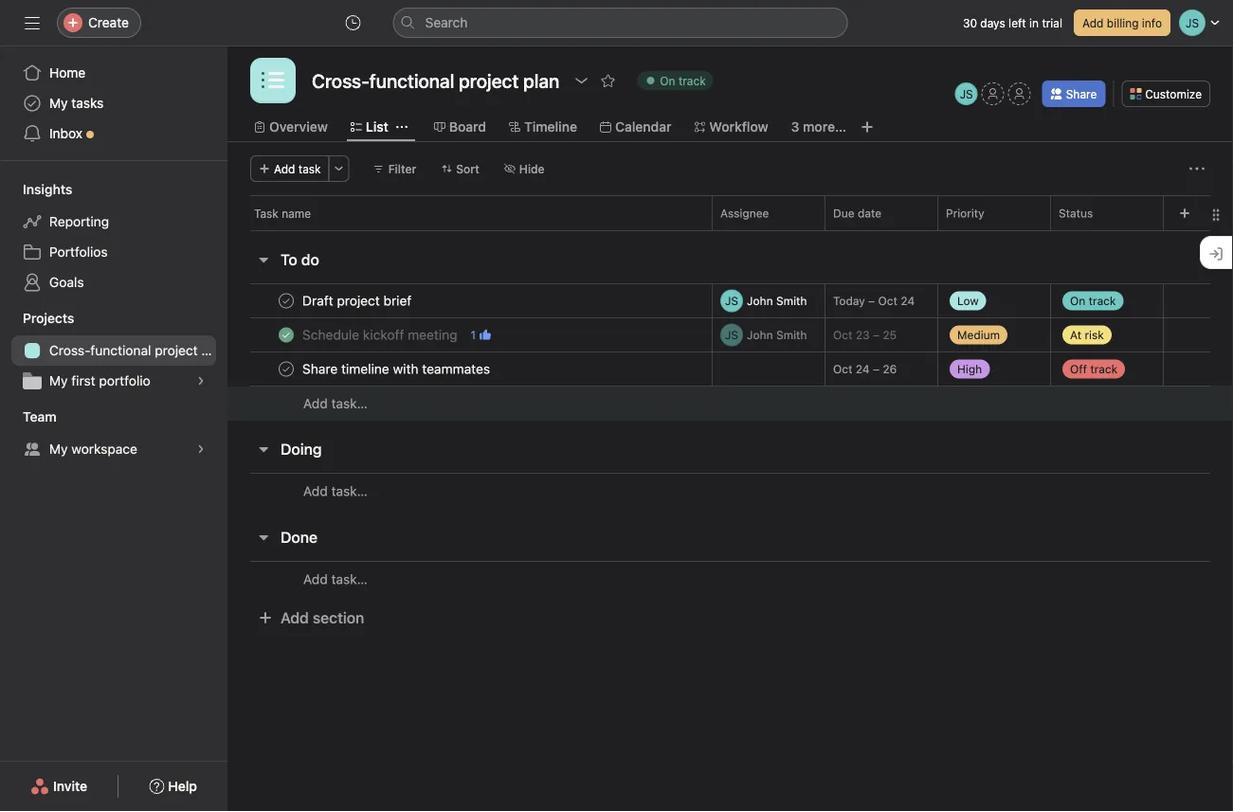 Task type: vqa. For each thing, say whether or not it's contained in the screenshot.
John related to Today – Oct 24
yes



Task type: describe. For each thing, give the bounding box(es) containing it.
john smith for oct 23
[[747, 329, 807, 342]]

hide sidebar image
[[25, 15, 40, 30]]

completed image for oct 23 – 25
[[275, 324, 298, 347]]

hide
[[520, 162, 545, 175]]

on inside popup button
[[1071, 294, 1086, 308]]

reporting link
[[11, 207, 216, 237]]

draft project brief cell
[[228, 284, 713, 319]]

calendar
[[615, 119, 672, 135]]

insights
[[23, 182, 72, 197]]

share
[[1067, 87, 1097, 101]]

assignee
[[721, 207, 769, 220]]

date
[[858, 207, 882, 220]]

add task button
[[250, 156, 330, 182]]

Share timeline with teammates text field
[[299, 360, 496, 379]]

my tasks link
[[11, 88, 216, 119]]

today
[[834, 294, 866, 308]]

task
[[299, 162, 321, 175]]

my first portfolio
[[49, 373, 151, 389]]

due
[[834, 207, 855, 220]]

calendar link
[[600, 117, 672, 138]]

filter button
[[365, 156, 425, 182]]

oct 23 – 25
[[834, 329, 897, 342]]

cross-functional project plan link
[[11, 336, 227, 366]]

john smith for today
[[747, 294, 807, 308]]

today – oct 24
[[834, 294, 915, 308]]

move tasks between sections image
[[655, 330, 667, 341]]

add task… inside header to do 'tree grid'
[[303, 396, 368, 412]]

create button
[[57, 8, 141, 38]]

0 vertical spatial 24
[[901, 294, 915, 308]]

doing button
[[281, 432, 322, 467]]

on track button
[[1052, 284, 1164, 318]]

more actions image
[[333, 163, 345, 174]]

1 add task… row from the top
[[228, 386, 1234, 421]]

search list box
[[393, 8, 848, 38]]

plan
[[201, 343, 227, 358]]

3
[[791, 119, 800, 135]]

my tasks
[[49, 95, 104, 111]]

oct for oct 23 – 25
[[834, 329, 853, 342]]

status
[[1059, 207, 1094, 220]]

customize button
[[1122, 81, 1211, 107]]

task… for third add task… button from the bottom
[[331, 396, 368, 412]]

add field image
[[1180, 208, 1191, 219]]

track for today – oct 24
[[1089, 294, 1117, 308]]

25
[[883, 329, 897, 342]]

goals
[[49, 275, 84, 290]]

to
[[281, 251, 298, 269]]

Completed checkbox
[[275, 324, 298, 347]]

add to starred image
[[601, 73, 616, 88]]

add down doing
[[303, 484, 328, 499]]

history image
[[346, 15, 361, 30]]

collapse task list for this section image for to do
[[256, 252, 271, 267]]

risk
[[1085, 329, 1105, 342]]

see details, my workspace image
[[195, 444, 207, 455]]

search
[[425, 15, 468, 30]]

to do
[[281, 251, 319, 269]]

1
[[471, 329, 476, 342]]

30 days left in trial
[[963, 16, 1063, 29]]

see details, my first portfolio image
[[195, 376, 207, 387]]

share button
[[1043, 81, 1106, 107]]

first
[[71, 373, 95, 389]]

0 vertical spatial oct
[[879, 294, 898, 308]]

medium button
[[939, 318, 1051, 352]]

at risk button
[[1052, 318, 1164, 352]]

task
[[254, 207, 279, 220]]

projects button
[[0, 309, 74, 328]]

high
[[958, 363, 983, 376]]

track inside dropdown button
[[679, 74, 706, 87]]

header to do tree grid
[[228, 284, 1234, 421]]

add tab image
[[860, 119, 875, 135]]

Schedule kickoff meeting text field
[[299, 326, 463, 345]]

overview
[[269, 119, 328, 135]]

on track inside dropdown button
[[660, 74, 706, 87]]

doing
[[281, 440, 322, 459]]

at risk
[[1071, 329, 1105, 342]]

list image
[[262, 69, 284, 92]]

help
[[168, 779, 197, 795]]

team button
[[0, 408, 57, 427]]

task name
[[254, 207, 311, 220]]

goals link
[[11, 267, 216, 298]]

add up add section button
[[303, 572, 328, 587]]

do
[[301, 251, 319, 269]]

invite button
[[18, 770, 100, 804]]

off track button
[[1052, 352, 1164, 386]]

my for my workspace
[[49, 441, 68, 457]]

tasks
[[71, 95, 104, 111]]

cross-
[[49, 343, 90, 358]]

3 more… button
[[791, 117, 847, 138]]

add billing info button
[[1074, 9, 1171, 36]]

completed image
[[275, 290, 298, 312]]

– for oct 24
[[873, 363, 880, 376]]

invite
[[53, 779, 87, 795]]

track for oct 24 – 26
[[1091, 363, 1118, 376]]

1 button
[[467, 326, 495, 345]]

portfolios
[[49, 244, 108, 260]]

name
[[282, 207, 311, 220]]

js for today – oct 24
[[725, 294, 739, 308]]

list link
[[351, 117, 389, 138]]

workspace
[[71, 441, 137, 457]]

trial
[[1043, 16, 1063, 29]]

timeline link
[[509, 117, 577, 138]]

create
[[88, 15, 129, 30]]



Task type: locate. For each thing, give the bounding box(es) containing it.
john down assignee
[[747, 294, 773, 308]]

completed image inside share timeline with teammates cell
[[275, 358, 298, 381]]

add task
[[274, 162, 321, 175]]

my
[[49, 95, 68, 111], [49, 373, 68, 389], [49, 441, 68, 457]]

0 vertical spatial on
[[660, 74, 676, 87]]

0 vertical spatial completed image
[[275, 324, 298, 347]]

completed checkbox down completed checkbox
[[275, 358, 298, 381]]

add task… row for 1st collapse task list for this section icon from the bottom of the page
[[228, 561, 1234, 597]]

completed checkbox for oct 24
[[275, 358, 298, 381]]

1 vertical spatial completed image
[[275, 358, 298, 381]]

1 vertical spatial collapse task list for this section image
[[256, 442, 271, 457]]

2 vertical spatial oct
[[834, 363, 853, 376]]

my down the team
[[49, 441, 68, 457]]

workflow
[[710, 119, 769, 135]]

3 more…
[[791, 119, 847, 135]]

add task… row for doing collapse task list for this section icon
[[228, 473, 1234, 509]]

smith for today – oct 24
[[777, 294, 807, 308]]

task… down add a task to this section icon
[[331, 484, 368, 499]]

cross-functional project plan
[[49, 343, 227, 358]]

0 horizontal spatial 24
[[856, 363, 870, 376]]

– left '26'
[[873, 363, 880, 376]]

–
[[869, 294, 875, 308], [873, 329, 880, 342], [873, 363, 880, 376]]

to do button
[[281, 243, 319, 277]]

23
[[856, 329, 870, 342]]

collapse task list for this section image left doing button
[[256, 442, 271, 457]]

1 smith from the top
[[777, 294, 807, 308]]

completed image for oct 24 – 26
[[275, 358, 298, 381]]

30
[[963, 16, 978, 29]]

26
[[883, 363, 897, 376]]

add task… button up section
[[303, 569, 368, 590]]

track inside popup button
[[1089, 294, 1117, 308]]

task… for 1st collapse task list for this section icon from the bottom of the page's add task… button
[[331, 572, 368, 587]]

2 vertical spatial js
[[725, 329, 739, 342]]

js for oct 23 – 25
[[725, 329, 739, 342]]

projects
[[23, 311, 74, 326]]

my left tasks
[[49, 95, 68, 111]]

add billing info
[[1083, 16, 1163, 29]]

2 my from the top
[[49, 373, 68, 389]]

1 horizontal spatial on
[[1071, 294, 1086, 308]]

0 vertical spatial john smith
[[747, 294, 807, 308]]

1 vertical spatial 24
[[856, 363, 870, 376]]

1 completed checkbox from the top
[[275, 290, 298, 312]]

on inside dropdown button
[[660, 74, 676, 87]]

add
[[1083, 16, 1104, 29], [274, 162, 295, 175], [303, 396, 328, 412], [303, 484, 328, 499], [303, 572, 328, 587], [281, 609, 309, 627]]

board
[[449, 119, 486, 135]]

add left section
[[281, 609, 309, 627]]

on track
[[660, 74, 706, 87], [1071, 294, 1117, 308]]

share timeline with teammates cell
[[228, 352, 713, 387]]

john smith right details image
[[747, 329, 807, 342]]

task… for add task… button for doing collapse task list for this section icon
[[331, 484, 368, 499]]

0 vertical spatial completed checkbox
[[275, 290, 298, 312]]

js down assignee
[[725, 294, 739, 308]]

my inside projects element
[[49, 373, 68, 389]]

teams element
[[0, 400, 228, 468]]

row containing js
[[228, 284, 1234, 319]]

add task… button down add a task to this section icon
[[303, 481, 368, 502]]

done
[[281, 529, 318, 547]]

1 vertical spatial on track
[[1071, 294, 1117, 308]]

done button
[[281, 521, 318, 555]]

3 add task… row from the top
[[228, 561, 1234, 597]]

– left 25
[[873, 329, 880, 342]]

Draft project brief text field
[[299, 292, 418, 311]]

3 add task… from the top
[[303, 572, 368, 587]]

left
[[1009, 16, 1027, 29]]

billing
[[1107, 16, 1139, 29]]

task… inside header to do 'tree grid'
[[331, 396, 368, 412]]

1 vertical spatial add task… button
[[303, 481, 368, 502]]

my inside 'global' element
[[49, 95, 68, 111]]

add task… button up add a task to this section icon
[[303, 394, 368, 414]]

high button
[[939, 352, 1051, 386]]

– right today
[[869, 294, 875, 308]]

oct left 23
[[834, 329, 853, 342]]

add a task to this section image
[[331, 442, 347, 457]]

team
[[23, 409, 57, 425]]

24
[[901, 294, 915, 308], [856, 363, 870, 376]]

oct for oct 24 – 26
[[834, 363, 853, 376]]

collapse task list for this section image left to
[[256, 252, 271, 267]]

2 vertical spatial –
[[873, 363, 880, 376]]

1 vertical spatial my
[[49, 373, 68, 389]]

on up at
[[1071, 294, 1086, 308]]

global element
[[0, 46, 228, 160]]

1 vertical spatial john
[[747, 329, 773, 342]]

2 vertical spatial add task…
[[303, 572, 368, 587]]

on up calendar
[[660, 74, 676, 87]]

row containing task name
[[228, 195, 1234, 230]]

1 vertical spatial task…
[[331, 484, 368, 499]]

1 horizontal spatial on track
[[1071, 294, 1117, 308]]

Completed checkbox
[[275, 290, 298, 312], [275, 358, 298, 381]]

3 my from the top
[[49, 441, 68, 457]]

0 vertical spatial –
[[869, 294, 875, 308]]

js right details image
[[725, 329, 739, 342]]

0 vertical spatial collapse task list for this section image
[[256, 252, 271, 267]]

2 vertical spatial track
[[1091, 363, 1118, 376]]

add section button
[[250, 601, 372, 635]]

24 left '26'
[[856, 363, 870, 376]]

0 vertical spatial john
[[747, 294, 773, 308]]

on track up calendar
[[660, 74, 706, 87]]

2 john smith from the top
[[747, 329, 807, 342]]

john smith left today
[[747, 294, 807, 308]]

1 vertical spatial oct
[[834, 329, 853, 342]]

add task… up section
[[303, 572, 368, 587]]

add left billing
[[1083, 16, 1104, 29]]

priority
[[946, 207, 985, 220]]

1 john from the top
[[747, 294, 773, 308]]

smith left today
[[777, 294, 807, 308]]

in
[[1030, 16, 1039, 29]]

None text field
[[307, 64, 565, 98]]

1 john smith from the top
[[747, 294, 807, 308]]

details image
[[689, 330, 701, 341]]

help button
[[137, 770, 210, 804]]

track inside 'dropdown button'
[[1091, 363, 1118, 376]]

my workspace
[[49, 441, 137, 457]]

0 vertical spatial add task… button
[[303, 394, 368, 414]]

2 task… from the top
[[331, 484, 368, 499]]

24 right today
[[901, 294, 915, 308]]

1 vertical spatial add task…
[[303, 484, 368, 499]]

off track
[[1071, 363, 1118, 376]]

3 collapse task list for this section image from the top
[[256, 530, 271, 545]]

inbox link
[[11, 119, 216, 149]]

1 vertical spatial smith
[[777, 329, 807, 342]]

completed image down completed image
[[275, 324, 298, 347]]

info
[[1143, 16, 1163, 29]]

1 vertical spatial add task… row
[[228, 473, 1234, 509]]

add task… button for doing collapse task list for this section icon
[[303, 481, 368, 502]]

sort button
[[433, 156, 488, 182]]

list
[[366, 119, 389, 135]]

insights element
[[0, 173, 228, 302]]

inbox
[[49, 126, 83, 141]]

2 vertical spatial add task… button
[[303, 569, 368, 590]]

medium
[[958, 329, 1001, 342]]

john
[[747, 294, 773, 308], [747, 329, 773, 342]]

completed image inside schedule kickoff meeting cell
[[275, 324, 298, 347]]

overview link
[[254, 117, 328, 138]]

oct 24 – 26
[[834, 363, 897, 376]]

1 vertical spatial completed checkbox
[[275, 358, 298, 381]]

track right off
[[1091, 363, 1118, 376]]

show options image
[[574, 73, 589, 88]]

add task… down add a task to this section icon
[[303, 484, 368, 499]]

board link
[[434, 117, 486, 138]]

task… up add a task to this section icon
[[331, 396, 368, 412]]

more actions image
[[1190, 161, 1205, 176]]

add task… row
[[228, 386, 1234, 421], [228, 473, 1234, 509], [228, 561, 1234, 597]]

0 vertical spatial track
[[679, 74, 706, 87]]

0 vertical spatial add task…
[[303, 396, 368, 412]]

insights button
[[0, 180, 72, 199]]

on track up risk
[[1071, 294, 1117, 308]]

track up at risk dropdown button
[[1089, 294, 1117, 308]]

my left first
[[49, 373, 68, 389]]

0 vertical spatial add task… row
[[228, 386, 1234, 421]]

2 completed checkbox from the top
[[275, 358, 298, 381]]

1 completed image from the top
[[275, 324, 298, 347]]

collapse task list for this section image for doing
[[256, 442, 271, 457]]

john smith
[[747, 294, 807, 308], [747, 329, 807, 342]]

portfolios link
[[11, 237, 216, 267]]

low button
[[939, 284, 1051, 318]]

completed checkbox up completed checkbox
[[275, 290, 298, 312]]

1 vertical spatial john smith
[[747, 329, 807, 342]]

completed image
[[275, 324, 298, 347], [275, 358, 298, 381]]

search button
[[393, 8, 848, 38]]

task… up section
[[331, 572, 368, 587]]

0 vertical spatial on track
[[660, 74, 706, 87]]

2 vertical spatial my
[[49, 441, 68, 457]]

1 vertical spatial js
[[725, 294, 739, 308]]

add inside header to do 'tree grid'
[[303, 396, 328, 412]]

3 task… from the top
[[331, 572, 368, 587]]

0 vertical spatial smith
[[777, 294, 807, 308]]

sort
[[456, 162, 480, 175]]

0 horizontal spatial on track
[[660, 74, 706, 87]]

0 vertical spatial task…
[[331, 396, 368, 412]]

on
[[660, 74, 676, 87], [1071, 294, 1086, 308]]

smith left 23
[[777, 329, 807, 342]]

projects element
[[0, 302, 228, 400]]

low
[[958, 294, 979, 308]]

completed checkbox inside share timeline with teammates cell
[[275, 358, 298, 381]]

1 collapse task list for this section image from the top
[[256, 252, 271, 267]]

customize
[[1146, 87, 1202, 101]]

schedule kickoff meeting cell
[[228, 318, 713, 353]]

oct
[[879, 294, 898, 308], [834, 329, 853, 342], [834, 363, 853, 376]]

0 horizontal spatial on
[[660, 74, 676, 87]]

timeline
[[524, 119, 577, 135]]

2 completed image from the top
[[275, 358, 298, 381]]

add up doing button
[[303, 396, 328, 412]]

section
[[313, 609, 365, 627]]

oct up 25
[[879, 294, 898, 308]]

add left task
[[274, 162, 295, 175]]

2 vertical spatial task…
[[331, 572, 368, 587]]

2 add task… row from the top
[[228, 473, 1234, 509]]

3 add task… button from the top
[[303, 569, 368, 590]]

js down 30
[[960, 87, 974, 101]]

john for oct 23 – 25
[[747, 329, 773, 342]]

john for today – oct 24
[[747, 294, 773, 308]]

0 vertical spatial js
[[960, 87, 974, 101]]

0 vertical spatial my
[[49, 95, 68, 111]]

days
[[981, 16, 1006, 29]]

on track button
[[629, 67, 722, 94]]

add task… button for 1st collapse task list for this section icon from the bottom of the page
[[303, 569, 368, 590]]

2 john from the top
[[747, 329, 773, 342]]

due date
[[834, 207, 882, 220]]

– for oct 23
[[873, 329, 880, 342]]

my inside teams element
[[49, 441, 68, 457]]

on track inside popup button
[[1071, 294, 1117, 308]]

functional
[[90, 343, 151, 358]]

2 smith from the top
[[777, 329, 807, 342]]

1 my from the top
[[49, 95, 68, 111]]

1 vertical spatial –
[[873, 329, 880, 342]]

collapse task list for this section image left done button
[[256, 530, 271, 545]]

1 add task… button from the top
[[303, 394, 368, 414]]

my for my tasks
[[49, 95, 68, 111]]

home link
[[11, 58, 216, 88]]

add task… up add a task to this section icon
[[303, 396, 368, 412]]

track up workflow link
[[679, 74, 706, 87]]

add section
[[281, 609, 365, 627]]

row containing oct 24
[[228, 352, 1234, 387]]

completed checkbox for today
[[275, 290, 298, 312]]

js
[[960, 87, 974, 101], [725, 294, 739, 308], [725, 329, 739, 342]]

2 collapse task list for this section image from the top
[[256, 442, 271, 457]]

my workspace link
[[11, 434, 216, 465]]

1 add task… from the top
[[303, 396, 368, 412]]

at
[[1071, 329, 1082, 342]]

2 add task… from the top
[[303, 484, 368, 499]]

completed checkbox inside draft project brief cell
[[275, 290, 298, 312]]

project
[[155, 343, 198, 358]]

track
[[679, 74, 706, 87], [1089, 294, 1117, 308], [1091, 363, 1118, 376]]

hide button
[[496, 156, 553, 182]]

1 horizontal spatial 24
[[901, 294, 915, 308]]

1 vertical spatial on
[[1071, 294, 1086, 308]]

1 vertical spatial track
[[1089, 294, 1117, 308]]

1 task… from the top
[[331, 396, 368, 412]]

row
[[228, 195, 1234, 230], [250, 229, 1211, 231], [228, 284, 1234, 319], [228, 318, 1234, 353], [228, 352, 1234, 387]]

2 vertical spatial collapse task list for this section image
[[256, 530, 271, 545]]

2 vertical spatial add task… row
[[228, 561, 1234, 597]]

smith for oct 23 – 25
[[777, 329, 807, 342]]

completed image down completed checkbox
[[275, 358, 298, 381]]

2 add task… button from the top
[[303, 481, 368, 502]]

js inside js button
[[960, 87, 974, 101]]

task…
[[331, 396, 368, 412], [331, 484, 368, 499], [331, 572, 368, 587]]

add inside "button"
[[1083, 16, 1104, 29]]

john right details image
[[747, 329, 773, 342]]

oct down oct 23 – 25
[[834, 363, 853, 376]]

row containing 1
[[228, 318, 1234, 353]]

collapse task list for this section image
[[256, 252, 271, 267], [256, 442, 271, 457], [256, 530, 271, 545]]

tab actions image
[[396, 121, 408, 133]]

my for my first portfolio
[[49, 373, 68, 389]]



